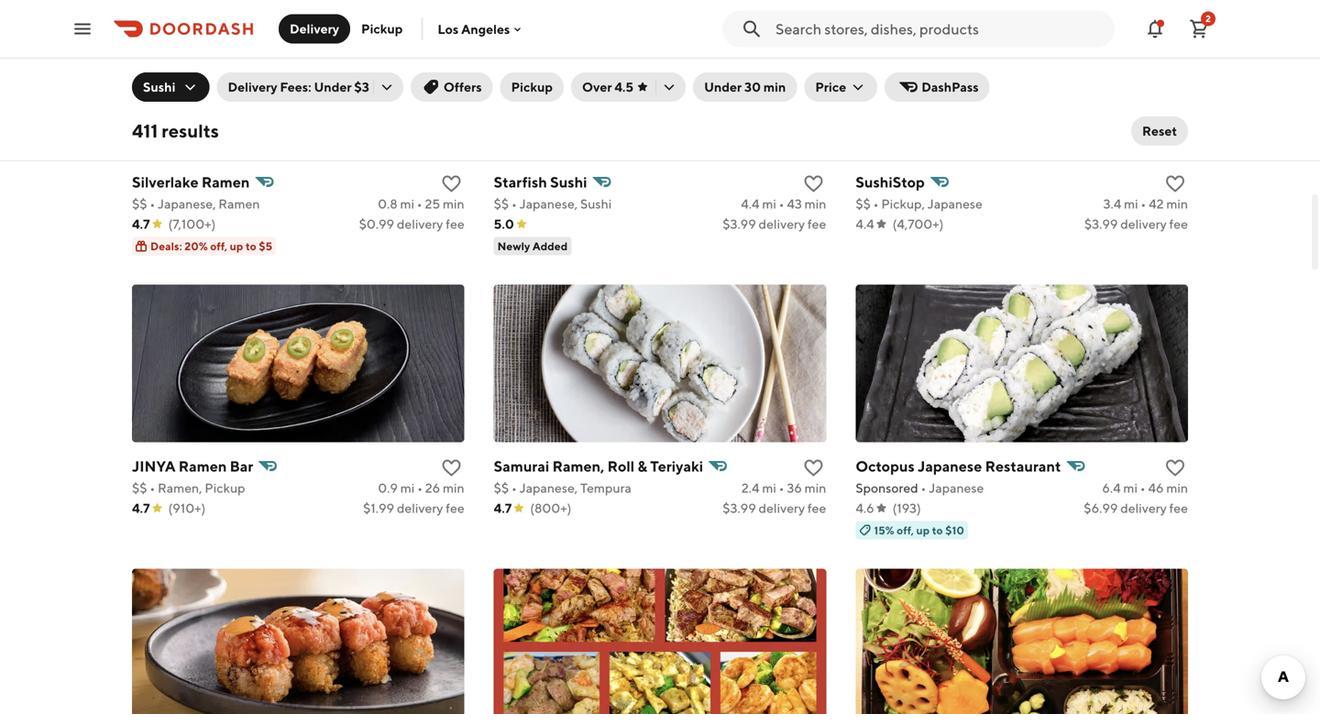 Task type: locate. For each thing, give the bounding box(es) containing it.
min inside button
[[764, 79, 786, 94]]

mi right 3.4
[[1124, 196, 1138, 211]]

0 vertical spatial up
[[230, 240, 243, 253]]

2 vertical spatial ramen
[[179, 458, 227, 475]]

ramen, up '(910+)'
[[158, 481, 202, 496]]

ramen for silverlake ramen
[[202, 173, 250, 191]]

pickup button up $3
[[350, 14, 414, 44]]

click to add this store to your saved list image for octopus japanese restaurant
[[1164, 457, 1186, 479]]

delivery for delivery fees: under $3
[[228, 79, 277, 94]]

japanese, down starfish sushi
[[520, 196, 578, 211]]

pickup left over
[[511, 79, 553, 94]]

min for octopus japanese restaurant
[[1166, 481, 1188, 496]]

mi for octopus japanese restaurant
[[1123, 481, 1138, 496]]

japanese down octopus japanese restaurant
[[929, 481, 984, 496]]

delivery down '0.9 mi • 26 min'
[[397, 501, 443, 516]]

pickup down bar
[[205, 481, 245, 496]]

0 vertical spatial ramen
[[202, 173, 250, 191]]

min right 26 in the bottom of the page
[[443, 481, 465, 496]]

mi right 6.4
[[1123, 481, 1138, 496]]

starfish sushi
[[494, 173, 587, 191]]

fee down '4.4 mi • 43 min'
[[808, 217, 826, 232]]

mi for sushistop
[[1124, 196, 1138, 211]]

$$ up 5.0 on the top left
[[494, 196, 509, 211]]

delivery
[[397, 217, 443, 232], [759, 217, 805, 232], [1121, 217, 1167, 232], [397, 501, 443, 516], [759, 501, 805, 516], [1121, 501, 1167, 516]]

min right 42 at the right of page
[[1166, 196, 1188, 211]]

click to add this store to your saved list image up "2.4 mi • 36 min"
[[802, 457, 824, 479]]

fee down '0.9 mi • 26 min'
[[446, 501, 465, 516]]

fee
[[446, 217, 465, 232], [808, 217, 826, 232], [1169, 217, 1188, 232], [446, 501, 465, 516], [808, 501, 826, 516], [1169, 501, 1188, 516]]

$$ for starfish sushi
[[494, 196, 509, 211]]

fees:
[[280, 79, 311, 94]]

1 horizontal spatial to
[[932, 524, 943, 537]]

$3.99 down 3.4
[[1084, 217, 1118, 232]]

click to add this store to your saved list image up '0.9 mi • 26 min'
[[441, 457, 463, 479]]

$$ down samurai
[[494, 481, 509, 496]]

min for starfish sushi
[[805, 196, 826, 211]]

$$ down the jinya
[[132, 481, 147, 496]]

off, right 15%
[[897, 524, 914, 537]]

delivery up the delivery fees: under $3
[[290, 21, 339, 36]]

min for samurai ramen, roll & teriyaki
[[805, 481, 826, 496]]

1 horizontal spatial 4.4
[[856, 217, 874, 232]]

$3.99 delivery fee down 3.4 mi • 42 min
[[1084, 217, 1188, 232]]

delivery for samurai ramen, roll & teriyaki
[[759, 501, 805, 516]]

411
[[132, 120, 158, 142]]

delivery for starfish sushi
[[759, 217, 805, 232]]

reset
[[1142, 123, 1177, 138]]

0 vertical spatial off,
[[210, 240, 227, 253]]

4.5
[[615, 79, 634, 94]]

japanese, up the (7,100+)
[[158, 196, 216, 211]]

411 results
[[132, 120, 219, 142]]

japanese,
[[158, 196, 216, 211], [520, 196, 578, 211], [520, 481, 578, 496]]

fee down "0.8 mi • 25 min"
[[446, 217, 465, 232]]

0 horizontal spatial up
[[230, 240, 243, 253]]

to left $10
[[932, 524, 943, 537]]

ramen, up $$ • japanese, tempura
[[552, 458, 604, 475]]

delivery inside button
[[290, 21, 339, 36]]

min right the 43
[[805, 196, 826, 211]]

teriyaki
[[650, 458, 703, 475]]

delivery down 6.4 mi • 46 min
[[1121, 501, 1167, 516]]

delivery down "2.4 mi • 36 min"
[[759, 501, 805, 516]]

0 horizontal spatial under
[[314, 79, 352, 94]]

fee for jinya ramen bar
[[446, 501, 465, 516]]

up left the $5
[[230, 240, 243, 253]]

mi right 0.8
[[400, 196, 414, 211]]

under 30 min button
[[693, 72, 797, 102]]

click to add this store to your saved list image
[[441, 173, 463, 195], [441, 457, 463, 479], [1164, 457, 1186, 479]]

notification bell image
[[1144, 18, 1166, 40]]

min right 36 at the bottom of the page
[[805, 481, 826, 496]]

2 horizontal spatial pickup
[[511, 79, 553, 94]]

pickup button left over
[[500, 72, 564, 102]]

ramen
[[202, 173, 250, 191], [218, 196, 260, 211], [179, 458, 227, 475]]

mi for starfish sushi
[[762, 196, 776, 211]]

0 vertical spatial delivery
[[290, 21, 339, 36]]

$3.99 for sushistop
[[1084, 217, 1118, 232]]

japanese
[[928, 196, 983, 211], [918, 458, 982, 475], [929, 481, 984, 496]]

off, right 20%
[[210, 240, 227, 253]]

$0.99 delivery fee
[[359, 217, 465, 232]]

under left '30'
[[704, 79, 742, 94]]

click to add this store to your saved list image up 3.4 mi • 42 min
[[1164, 173, 1186, 195]]

$3.99 delivery fee
[[723, 217, 826, 232], [1084, 217, 1188, 232], [723, 501, 826, 516]]

fee down 6.4 mi • 46 min
[[1169, 501, 1188, 516]]

under left $3
[[314, 79, 352, 94]]

over 4.5 button
[[571, 72, 686, 102]]

4.7 down silverlake
[[132, 217, 150, 232]]

4.4 down sushistop
[[856, 217, 874, 232]]

2.4 mi • 36 min
[[742, 481, 826, 496]]

angeles
[[461, 21, 510, 36]]

0 horizontal spatial pickup
[[205, 481, 245, 496]]

0 vertical spatial to
[[246, 240, 257, 253]]

fee for silverlake ramen
[[446, 217, 465, 232]]

pickup up $3
[[361, 21, 403, 36]]

25
[[425, 196, 440, 211]]

to left the $5
[[246, 240, 257, 253]]

1 vertical spatial japanese
[[918, 458, 982, 475]]

4.4 for 4.4
[[856, 217, 874, 232]]

up down (193)
[[916, 524, 930, 537]]

2 vertical spatial japanese
[[929, 481, 984, 496]]

$3.99 down 2.4
[[723, 501, 756, 516]]

1 horizontal spatial ramen,
[[552, 458, 604, 475]]

4.4
[[741, 196, 760, 211], [856, 217, 874, 232]]

delivery down '4.4 mi • 43 min'
[[759, 217, 805, 232]]

1 vertical spatial 4.4
[[856, 217, 874, 232]]

delivery left fees:
[[228, 79, 277, 94]]

1 horizontal spatial up
[[916, 524, 930, 537]]

4.7 down the jinya
[[132, 501, 150, 516]]

0 vertical spatial pickup
[[361, 21, 403, 36]]

• up 5.0 on the top left
[[512, 196, 517, 211]]

click to add this store to your saved list image for jinya ramen bar
[[441, 457, 463, 479]]

mi for jinya ramen bar
[[400, 481, 415, 496]]

0 horizontal spatial delivery
[[228, 79, 277, 94]]

mi
[[400, 196, 414, 211], [762, 196, 776, 211], [1124, 196, 1138, 211], [400, 481, 415, 496], [762, 481, 776, 496], [1123, 481, 1138, 496]]

over
[[582, 79, 612, 94]]

2
[[1206, 13, 1211, 24]]

japanese up sponsored • japanese at bottom right
[[918, 458, 982, 475]]

1 vertical spatial sushi
[[550, 173, 587, 191]]

&
[[638, 458, 647, 475]]

43
[[787, 196, 802, 211]]

delivery for sushistop
[[1121, 217, 1167, 232]]

fee for octopus japanese restaurant
[[1169, 501, 1188, 516]]

pickup button
[[350, 14, 414, 44], [500, 72, 564, 102]]

2 vertical spatial pickup
[[205, 481, 245, 496]]

• left 26 in the bottom of the page
[[417, 481, 423, 496]]

• up (193)
[[921, 481, 926, 496]]

click to add this store to your saved list image up '4.4 mi • 43 min'
[[802, 173, 824, 195]]

1 vertical spatial delivery
[[228, 79, 277, 94]]

0 vertical spatial pickup button
[[350, 14, 414, 44]]

0 vertical spatial sushi
[[143, 79, 175, 94]]

$3.99 for samurai ramen, roll & teriyaki
[[723, 501, 756, 516]]

roll
[[607, 458, 635, 475]]

delivery for octopus japanese restaurant
[[1121, 501, 1167, 516]]

(4,700+)
[[893, 217, 944, 232]]

newly
[[498, 240, 530, 253]]

1 vertical spatial ramen,
[[158, 481, 202, 496]]

delivery
[[290, 21, 339, 36], [228, 79, 277, 94]]

min
[[764, 79, 786, 94], [443, 196, 465, 211], [805, 196, 826, 211], [1166, 196, 1188, 211], [443, 481, 465, 496], [805, 481, 826, 496], [1166, 481, 1188, 496]]

delivery down 3.4 mi • 42 min
[[1121, 217, 1167, 232]]

$$
[[132, 196, 147, 211], [494, 196, 509, 211], [856, 196, 871, 211], [132, 481, 147, 496], [494, 481, 509, 496]]

$3.99 delivery fee down '4.4 mi • 43 min'
[[723, 217, 826, 232]]

los angeles
[[438, 21, 510, 36]]

click to add this store to your saved list image up "0.8 mi • 25 min"
[[441, 173, 463, 195]]

15%
[[874, 524, 894, 537]]

•
[[150, 196, 155, 211], [417, 196, 422, 211], [512, 196, 517, 211], [779, 196, 784, 211], [873, 196, 879, 211], [1141, 196, 1146, 211], [150, 481, 155, 496], [417, 481, 423, 496], [512, 481, 517, 496], [779, 481, 784, 496], [921, 481, 926, 496], [1140, 481, 1146, 496]]

sushi down starfish sushi
[[580, 196, 612, 211]]

1 vertical spatial to
[[932, 524, 943, 537]]

0 horizontal spatial 4.4
[[741, 196, 760, 211]]

sushi up $$ • japanese, sushi
[[550, 173, 587, 191]]

0 vertical spatial 4.4
[[741, 196, 760, 211]]

up
[[230, 240, 243, 253], [916, 524, 930, 537]]

off,
[[210, 240, 227, 253], [897, 524, 914, 537]]

pickup
[[361, 21, 403, 36], [511, 79, 553, 94], [205, 481, 245, 496]]

$$ • pickup, japanese
[[856, 196, 983, 211]]

mi right "0.9"
[[400, 481, 415, 496]]

min right the "46"
[[1166, 481, 1188, 496]]

1 horizontal spatial delivery
[[290, 21, 339, 36]]

min right 25
[[443, 196, 465, 211]]

ramen up $$ • ramen, pickup
[[179, 458, 227, 475]]

under
[[314, 79, 352, 94], [704, 79, 742, 94]]

samurai
[[494, 458, 549, 475]]

2 under from the left
[[704, 79, 742, 94]]

4.7
[[132, 217, 150, 232], [132, 501, 150, 516], [494, 501, 512, 516]]

1 under from the left
[[314, 79, 352, 94]]

5.0
[[494, 217, 514, 232]]

ramen up $$ • japanese, ramen
[[202, 173, 250, 191]]

samurai ramen, roll & teriyaki
[[494, 458, 703, 475]]

octopus
[[856, 458, 915, 475]]

delivery for silverlake ramen
[[397, 217, 443, 232]]

1 horizontal spatial off,
[[897, 524, 914, 537]]

min right '30'
[[764, 79, 786, 94]]

sushi
[[143, 79, 175, 94], [550, 173, 587, 191], [580, 196, 612, 211]]

$3.99 delivery fee for starfish sushi
[[723, 217, 826, 232]]

$$ for sushistop
[[856, 196, 871, 211]]

added
[[533, 240, 568, 253]]

jinya ramen bar
[[132, 458, 253, 475]]

offers button
[[411, 72, 493, 102]]

ramen,
[[552, 458, 604, 475], [158, 481, 202, 496]]

japanese up (4,700+)
[[928, 196, 983, 211]]

click to add this store to your saved list image
[[802, 173, 824, 195], [1164, 173, 1186, 195], [802, 457, 824, 479]]

4.7 for silverlake ramen
[[132, 217, 150, 232]]

$$ down silverlake
[[132, 196, 147, 211]]

• down silverlake
[[150, 196, 155, 211]]

bar
[[230, 458, 253, 475]]

mi right 2.4
[[762, 481, 776, 496]]

price button
[[804, 72, 878, 102]]

$$ down sushistop
[[856, 196, 871, 211]]

1 horizontal spatial pickup button
[[500, 72, 564, 102]]

$5
[[259, 240, 272, 253]]

4.4 left the 43
[[741, 196, 760, 211]]

ramen up the $5
[[218, 196, 260, 211]]

mi left the 43
[[762, 196, 776, 211]]

$3.99 delivery fee down "2.4 mi • 36 min"
[[723, 501, 826, 516]]

4.7 down samurai
[[494, 501, 512, 516]]

results
[[162, 120, 219, 142]]

delivery down "0.8 mi • 25 min"
[[397, 217, 443, 232]]

sponsored • japanese
[[856, 481, 984, 496]]

• left 42 at the right of page
[[1141, 196, 1146, 211]]

under inside under 30 min button
[[704, 79, 742, 94]]

$3.99
[[723, 217, 756, 232], [1084, 217, 1118, 232], [723, 501, 756, 516]]

$1.99
[[363, 501, 394, 516]]

fee down 3.4 mi • 42 min
[[1169, 217, 1188, 232]]

0 horizontal spatial off,
[[210, 240, 227, 253]]

fee down "2.4 mi • 36 min"
[[808, 501, 826, 516]]

sushi up 411
[[143, 79, 175, 94]]

click to add this store to your saved list image up 6.4 mi • 46 min
[[1164, 457, 1186, 479]]

click to add this store to your saved list image for starfish sushi
[[802, 173, 824, 195]]

36
[[787, 481, 802, 496]]

tempura
[[580, 481, 632, 496]]

los
[[438, 21, 459, 36]]

jinya
[[132, 458, 176, 475]]

$3.99 down '4.4 mi • 43 min'
[[723, 217, 756, 232]]

sponsored
[[856, 481, 918, 496]]

0 horizontal spatial to
[[246, 240, 257, 253]]

1 horizontal spatial pickup
[[361, 21, 403, 36]]

4.4 for 4.4 mi • 43 min
[[741, 196, 760, 211]]

$$ for silverlake ramen
[[132, 196, 147, 211]]

deals:
[[150, 240, 182, 253]]

1 horizontal spatial under
[[704, 79, 742, 94]]

• down the jinya
[[150, 481, 155, 496]]

japanese, up (800+)
[[520, 481, 578, 496]]



Task type: describe. For each thing, give the bounding box(es) containing it.
• down samurai
[[512, 481, 517, 496]]

min for sushistop
[[1166, 196, 1188, 211]]

1 items, open order cart image
[[1188, 18, 1210, 40]]

30
[[744, 79, 761, 94]]

fee for sushistop
[[1169, 217, 1188, 232]]

$6.99
[[1084, 501, 1118, 516]]

reset button
[[1131, 116, 1188, 146]]

min for jinya ramen bar
[[443, 481, 465, 496]]

click to add this store to your saved list image for samurai ramen, roll & teriyaki
[[802, 457, 824, 479]]

6.4
[[1102, 481, 1121, 496]]

ramen for jinya ramen bar
[[179, 458, 227, 475]]

(800+)
[[530, 501, 571, 516]]

$3.99 for starfish sushi
[[723, 217, 756, 232]]

click to add this store to your saved list image for silverlake ramen
[[441, 173, 463, 195]]

0.8 mi • 25 min
[[378, 196, 465, 211]]

deals: 20% off, up to $5
[[150, 240, 272, 253]]

0 horizontal spatial ramen,
[[158, 481, 202, 496]]

4.7 for samurai ramen, roll & teriyaki
[[494, 501, 512, 516]]

min for silverlake ramen
[[443, 196, 465, 211]]

click to add this store to your saved list image for sushistop
[[1164, 173, 1186, 195]]

3.4
[[1103, 196, 1121, 211]]

1 vertical spatial up
[[916, 524, 930, 537]]

$0.99
[[359, 217, 394, 232]]

6.4 mi • 46 min
[[1102, 481, 1188, 496]]

46
[[1148, 481, 1164, 496]]

fee for starfish sushi
[[808, 217, 826, 232]]

over 4.5
[[582, 79, 634, 94]]

42
[[1149, 196, 1164, 211]]

$1.99 delivery fee
[[363, 501, 465, 516]]

delivery for jinya ramen bar
[[397, 501, 443, 516]]

2.4
[[742, 481, 760, 496]]

$3.99 delivery fee for samurai ramen, roll & teriyaki
[[723, 501, 826, 516]]

• down sushistop
[[873, 196, 879, 211]]

$3.99 delivery fee for sushistop
[[1084, 217, 1188, 232]]

Store search: begin typing to search for stores available on DoorDash text field
[[776, 19, 1104, 39]]

2 vertical spatial sushi
[[580, 196, 612, 211]]

price
[[815, 79, 846, 94]]

$10
[[945, 524, 964, 537]]

delivery fees: under $3
[[228, 79, 369, 94]]

restaurant
[[985, 458, 1061, 475]]

26
[[425, 481, 440, 496]]

los angeles button
[[438, 21, 525, 36]]

20%
[[184, 240, 208, 253]]

4.7 for jinya ramen bar
[[132, 501, 150, 516]]

fee for samurai ramen, roll & teriyaki
[[808, 501, 826, 516]]

1 vertical spatial off,
[[897, 524, 914, 537]]

dashpass
[[922, 79, 979, 94]]

• left the "46"
[[1140, 481, 1146, 496]]

• left 25
[[417, 196, 422, 211]]

pickup,
[[881, 196, 925, 211]]

newly added
[[498, 240, 568, 253]]

$$ • ramen, pickup
[[132, 481, 245, 496]]

0 horizontal spatial pickup button
[[350, 14, 414, 44]]

japanese, for starfish
[[520, 196, 578, 211]]

(7,100+)
[[168, 217, 216, 232]]

starfish
[[494, 173, 547, 191]]

mi for samurai ramen, roll & teriyaki
[[762, 481, 776, 496]]

1 vertical spatial pickup
[[511, 79, 553, 94]]

1 vertical spatial pickup button
[[500, 72, 564, 102]]

sushi button
[[132, 72, 209, 102]]

4.4 mi • 43 min
[[741, 196, 826, 211]]

$$ for jinya ramen bar
[[132, 481, 147, 496]]

sushistop
[[856, 173, 925, 191]]

sushi inside button
[[143, 79, 175, 94]]

$$ for samurai ramen, roll & teriyaki
[[494, 481, 509, 496]]

(910+)
[[168, 501, 206, 516]]

$$ • japanese, tempura
[[494, 481, 632, 496]]

$$ • japanese, sushi
[[494, 196, 612, 211]]

0.8
[[378, 196, 398, 211]]

japanese, for samurai
[[520, 481, 578, 496]]

dashpass button
[[885, 72, 990, 102]]

under 30 min
[[704, 79, 786, 94]]

silverlake ramen
[[132, 173, 250, 191]]

open menu image
[[72, 18, 94, 40]]

4.6
[[856, 501, 874, 516]]

• left the 43
[[779, 196, 784, 211]]

$6.99 delivery fee
[[1084, 501, 1188, 516]]

octopus japanese restaurant
[[856, 458, 1061, 475]]

0 vertical spatial japanese
[[928, 196, 983, 211]]

delivery button
[[279, 14, 350, 44]]

0 vertical spatial ramen,
[[552, 458, 604, 475]]

$3
[[354, 79, 369, 94]]

0.9
[[378, 481, 398, 496]]

• left 36 at the bottom of the page
[[779, 481, 784, 496]]

offers
[[444, 79, 482, 94]]

15% off, up to $10
[[874, 524, 964, 537]]

(193)
[[893, 501, 921, 516]]

mi for silverlake ramen
[[400, 196, 414, 211]]

$$ • japanese, ramen
[[132, 196, 260, 211]]

1 vertical spatial ramen
[[218, 196, 260, 211]]

japanese, for silverlake
[[158, 196, 216, 211]]

silverlake
[[132, 173, 199, 191]]

3.4 mi • 42 min
[[1103, 196, 1188, 211]]

0.9 mi • 26 min
[[378, 481, 465, 496]]

2 button
[[1181, 11, 1218, 47]]

delivery for delivery
[[290, 21, 339, 36]]



Task type: vqa. For each thing, say whether or not it's contained in the screenshot.
Spend $15, get 20% off up to $5
no



